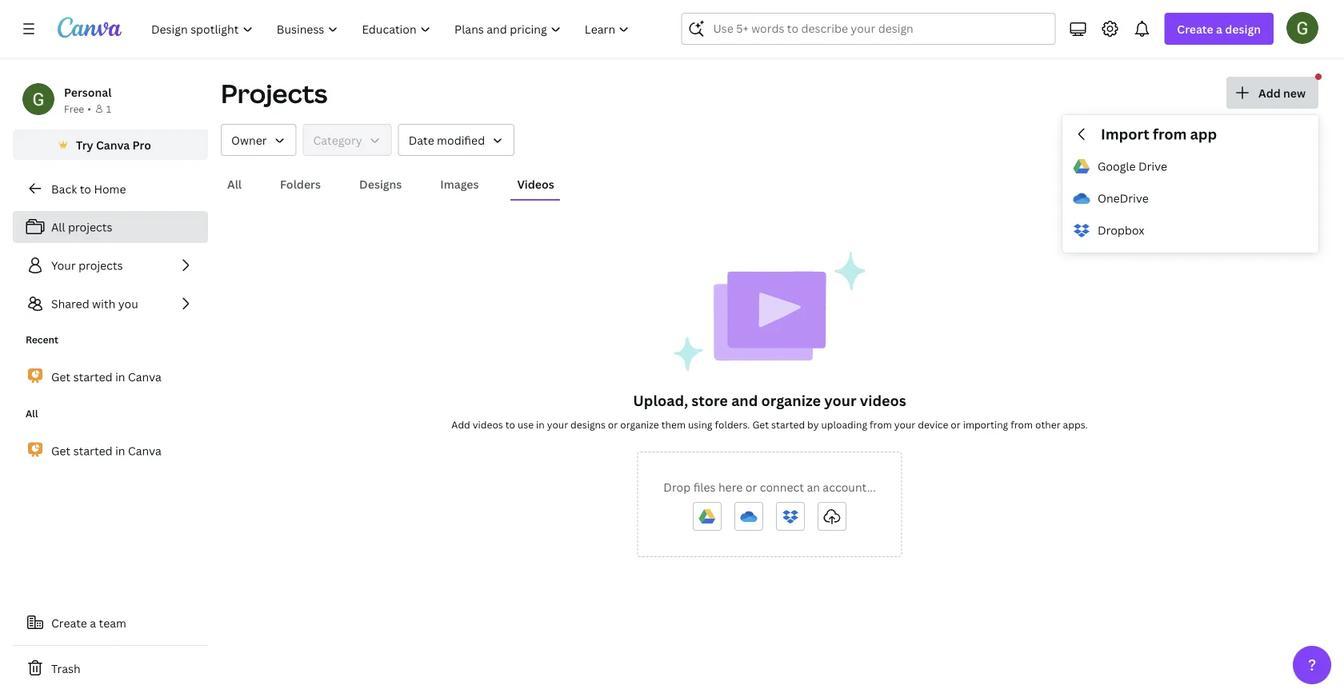 Task type: describe. For each thing, give the bounding box(es) containing it.
all projects
[[51, 220, 112, 235]]

gary orlando image
[[1287, 12, 1319, 44]]

all button
[[221, 169, 248, 199]]

2 horizontal spatial from
[[1153, 124, 1187, 144]]

2 get started in canva from the top
[[51, 444, 161, 459]]

google drive
[[1098, 159, 1168, 174]]

2 horizontal spatial your
[[894, 418, 916, 431]]

2 vertical spatial in
[[115, 444, 125, 459]]

here
[[719, 480, 743, 495]]

1 horizontal spatial your
[[824, 391, 857, 411]]

back to home
[[51, 181, 126, 196]]

images
[[440, 176, 479, 192]]

by
[[807, 418, 819, 431]]

shared with you link
[[13, 288, 208, 320]]

add new button
[[1227, 77, 1319, 109]]

import from app
[[1101, 124, 1217, 144]]

with
[[92, 296, 115, 312]]

canva inside button
[[96, 137, 130, 152]]

add inside dropdown button
[[1259, 85, 1281, 100]]

projects for your projects
[[78, 258, 123, 273]]

team
[[99, 616, 126, 631]]

try canva pro button
[[13, 130, 208, 160]]

projects
[[221, 76, 328, 111]]

folders.
[[715, 418, 750, 431]]

google
[[1098, 159, 1136, 174]]

1 vertical spatial videos
[[473, 418, 503, 431]]

an
[[807, 480, 820, 495]]

upload,
[[633, 391, 688, 411]]

get inside upload, store and organize your videos add videos to use in your designs or organize them using folders. get started by uploading from your device or importing from other apps.
[[753, 418, 769, 431]]

all for all projects
[[51, 220, 65, 235]]

account...
[[823, 480, 876, 495]]

create a team
[[51, 616, 126, 631]]

create a design button
[[1165, 13, 1274, 45]]

home
[[94, 181, 126, 196]]

0 vertical spatial started
[[73, 369, 113, 385]]

device
[[918, 418, 949, 431]]

owner
[[231, 132, 267, 148]]

1 horizontal spatial or
[[746, 480, 757, 495]]

drive
[[1139, 159, 1168, 174]]

•
[[87, 102, 91, 115]]

trash
[[51, 661, 81, 677]]

your
[[51, 258, 76, 273]]

free •
[[64, 102, 91, 115]]

add inside upload, store and organize your videos add videos to use in your designs or organize them using folders. get started by uploading from your device or importing from other apps.
[[452, 418, 470, 431]]

trash link
[[13, 653, 208, 685]]

add new
[[1259, 85, 1306, 100]]

try canva pro
[[76, 137, 151, 152]]

drop
[[664, 480, 691, 495]]

onedrive button
[[1063, 182, 1319, 214]]

in inside upload, store and organize your videos add videos to use in your designs or organize them using folders. get started by uploading from your device or importing from other apps.
[[536, 418, 545, 431]]

your projects link
[[13, 250, 208, 282]]

designs
[[359, 176, 402, 192]]

Category button
[[303, 124, 392, 156]]

videos button
[[511, 169, 561, 199]]

0 horizontal spatial your
[[547, 418, 568, 431]]

importing
[[963, 418, 1008, 431]]

google drive button
[[1063, 150, 1319, 182]]

onedrive
[[1098, 191, 1149, 206]]

images button
[[434, 169, 485, 199]]



Task type: vqa. For each thing, say whether or not it's contained in the screenshot.
top filter
no



Task type: locate. For each thing, give the bounding box(es) containing it.
or right designs
[[608, 418, 618, 431]]

upload, store and organize your videos add videos to use in your designs or organize them using folders. get started by uploading from your device or importing from other apps.
[[452, 391, 1088, 431]]

your
[[824, 391, 857, 411], [547, 418, 568, 431], [894, 418, 916, 431]]

import
[[1101, 124, 1150, 144]]

uploading
[[821, 418, 867, 431]]

all down "recent" on the top left of the page
[[26, 407, 38, 421]]

0 horizontal spatial a
[[90, 616, 96, 631]]

2 vertical spatial started
[[73, 444, 113, 459]]

other
[[1035, 418, 1061, 431]]

1 vertical spatial create
[[51, 616, 87, 631]]

all inside button
[[227, 176, 242, 192]]

or
[[608, 418, 618, 431], [951, 418, 961, 431], [746, 480, 757, 495]]

1 horizontal spatial from
[[1011, 418, 1033, 431]]

create for create a team
[[51, 616, 87, 631]]

0 vertical spatial create
[[1177, 21, 1214, 36]]

organize
[[761, 391, 821, 411], [620, 418, 659, 431]]

using
[[688, 418, 713, 431]]

to right back
[[80, 181, 91, 196]]

2 vertical spatial canva
[[128, 444, 161, 459]]

1 get started in canva from the top
[[51, 369, 161, 385]]

a for team
[[90, 616, 96, 631]]

personal
[[64, 84, 112, 100]]

0 horizontal spatial from
[[870, 418, 892, 431]]

a for design
[[1216, 21, 1223, 36]]

folders button
[[274, 169, 327, 199]]

a left team
[[90, 616, 96, 631]]

1 horizontal spatial a
[[1216, 21, 1223, 36]]

get
[[51, 369, 71, 385], [753, 418, 769, 431], [51, 444, 71, 459]]

2 horizontal spatial all
[[227, 176, 242, 192]]

back to home link
[[13, 173, 208, 205]]

projects down back to home on the left of page
[[68, 220, 112, 235]]

0 vertical spatial get started in canva
[[51, 369, 161, 385]]

designs button
[[353, 169, 408, 199]]

0 vertical spatial canva
[[96, 137, 130, 152]]

Owner button
[[221, 124, 296, 156]]

1 vertical spatial projects
[[78, 258, 123, 273]]

0 vertical spatial projects
[[68, 220, 112, 235]]

design
[[1225, 21, 1261, 36]]

create inside dropdown button
[[1177, 21, 1214, 36]]

to
[[80, 181, 91, 196], [506, 418, 515, 431]]

create for create a design
[[1177, 21, 1214, 36]]

1 vertical spatial organize
[[620, 418, 659, 431]]

files
[[693, 480, 716, 495]]

organize down the upload,
[[620, 418, 659, 431]]

all down "owner"
[[227, 176, 242, 192]]

store
[[692, 391, 728, 411]]

1 vertical spatial canva
[[128, 369, 161, 385]]

folders
[[280, 176, 321, 192]]

0 vertical spatial all
[[227, 176, 242, 192]]

videos
[[517, 176, 554, 192]]

0 vertical spatial videos
[[860, 391, 906, 411]]

0 horizontal spatial to
[[80, 181, 91, 196]]

None search field
[[681, 13, 1056, 45]]

0 vertical spatial organize
[[761, 391, 821, 411]]

or right the here
[[746, 480, 757, 495]]

0 vertical spatial add
[[1259, 85, 1281, 100]]

dropbox
[[1098, 223, 1145, 238]]

shared
[[51, 296, 89, 312]]

1
[[106, 102, 111, 115]]

1 horizontal spatial organize
[[761, 391, 821, 411]]

a inside button
[[90, 616, 96, 631]]

app
[[1190, 124, 1217, 144]]

all up your
[[51, 220, 65, 235]]

0 horizontal spatial add
[[452, 418, 470, 431]]

pro
[[132, 137, 151, 152]]

apps.
[[1063, 418, 1088, 431]]

started
[[73, 369, 113, 385], [771, 418, 805, 431], [73, 444, 113, 459]]

0 horizontal spatial create
[[51, 616, 87, 631]]

all for all button
[[227, 176, 242, 192]]

free
[[64, 102, 84, 115]]

organize up by
[[761, 391, 821, 411]]

date modified
[[409, 132, 485, 148]]

0 vertical spatial to
[[80, 181, 91, 196]]

new
[[1284, 85, 1306, 100]]

1 vertical spatial to
[[506, 418, 515, 431]]

your left device
[[894, 418, 916, 431]]

category
[[313, 132, 362, 148]]

add left use
[[452, 418, 470, 431]]

recent
[[26, 333, 58, 346]]

create inside button
[[51, 616, 87, 631]]

Search search field
[[713, 14, 1024, 44]]

list
[[13, 211, 208, 320]]

1 vertical spatial add
[[452, 418, 470, 431]]

projects
[[68, 220, 112, 235], [78, 258, 123, 273]]

1 vertical spatial in
[[536, 418, 545, 431]]

your projects
[[51, 258, 123, 273]]

designs
[[571, 418, 606, 431]]

create left design
[[1177, 21, 1214, 36]]

projects for all projects
[[68, 220, 112, 235]]

them
[[662, 418, 686, 431]]

get started in canva link
[[13, 360, 208, 394], [13, 434, 208, 468]]

create a design
[[1177, 21, 1261, 36]]

2 get started in canva link from the top
[[13, 434, 208, 468]]

a left design
[[1216, 21, 1223, 36]]

0 vertical spatial in
[[115, 369, 125, 385]]

add left new
[[1259, 85, 1281, 100]]

create left team
[[51, 616, 87, 631]]

from left other
[[1011, 418, 1033, 431]]

videos up uploading
[[860, 391, 906, 411]]

from left "app"
[[1153, 124, 1187, 144]]

started inside upload, store and organize your videos add videos to use in your designs or organize them using folders. get started by uploading from your device or importing from other apps.
[[771, 418, 805, 431]]

0 horizontal spatial organize
[[620, 418, 659, 431]]

Date modified button
[[398, 124, 515, 156]]

a inside dropdown button
[[1216, 21, 1223, 36]]

0 vertical spatial get
[[51, 369, 71, 385]]

0 horizontal spatial or
[[608, 418, 618, 431]]

1 horizontal spatial create
[[1177, 21, 1214, 36]]

0 vertical spatial get started in canva link
[[13, 360, 208, 394]]

1 vertical spatial get started in canva
[[51, 444, 161, 459]]

1 horizontal spatial to
[[506, 418, 515, 431]]

and
[[731, 391, 758, 411]]

back
[[51, 181, 77, 196]]

to inside upload, store and organize your videos add videos to use in your designs or organize them using folders. get started by uploading from your device or importing from other apps.
[[506, 418, 515, 431]]

1 vertical spatial get started in canva link
[[13, 434, 208, 468]]

to inside back to home link
[[80, 181, 91, 196]]

create
[[1177, 21, 1214, 36], [51, 616, 87, 631]]

or right device
[[951, 418, 961, 431]]

shared with you
[[51, 296, 138, 312]]

get started in canva
[[51, 369, 161, 385], [51, 444, 161, 459]]

1 horizontal spatial add
[[1259, 85, 1281, 100]]

your left designs
[[547, 418, 568, 431]]

create a team button
[[13, 607, 208, 639]]

you
[[118, 296, 138, 312]]

canva
[[96, 137, 130, 152], [128, 369, 161, 385], [128, 444, 161, 459]]

1 vertical spatial all
[[51, 220, 65, 235]]

add
[[1259, 85, 1281, 100], [452, 418, 470, 431]]

1 horizontal spatial videos
[[860, 391, 906, 411]]

list containing all projects
[[13, 211, 208, 320]]

use
[[518, 418, 534, 431]]

1 horizontal spatial all
[[51, 220, 65, 235]]

1 get started in canva link from the top
[[13, 360, 208, 394]]

videos left use
[[473, 418, 503, 431]]

2 vertical spatial all
[[26, 407, 38, 421]]

to left use
[[506, 418, 515, 431]]

from
[[1153, 124, 1187, 144], [870, 418, 892, 431], [1011, 418, 1033, 431]]

all projects link
[[13, 211, 208, 243]]

from right uploading
[[870, 418, 892, 431]]

try
[[76, 137, 93, 152]]

connect
[[760, 480, 804, 495]]

all
[[227, 176, 242, 192], [51, 220, 65, 235], [26, 407, 38, 421]]

videos
[[860, 391, 906, 411], [473, 418, 503, 431]]

1 vertical spatial get
[[753, 418, 769, 431]]

projects right your
[[78, 258, 123, 273]]

modified
[[437, 132, 485, 148]]

2 vertical spatial get
[[51, 444, 71, 459]]

in
[[115, 369, 125, 385], [536, 418, 545, 431], [115, 444, 125, 459]]

1 vertical spatial a
[[90, 616, 96, 631]]

a
[[1216, 21, 1223, 36], [90, 616, 96, 631]]

your up uploading
[[824, 391, 857, 411]]

date
[[409, 132, 434, 148]]

0 vertical spatial a
[[1216, 21, 1223, 36]]

1 vertical spatial started
[[771, 418, 805, 431]]

drop files here or connect an account...
[[664, 480, 876, 495]]

dropbox button
[[1063, 214, 1319, 246]]

0 horizontal spatial videos
[[473, 418, 503, 431]]

top level navigation element
[[141, 13, 643, 45]]

2 horizontal spatial or
[[951, 418, 961, 431]]

0 horizontal spatial all
[[26, 407, 38, 421]]



